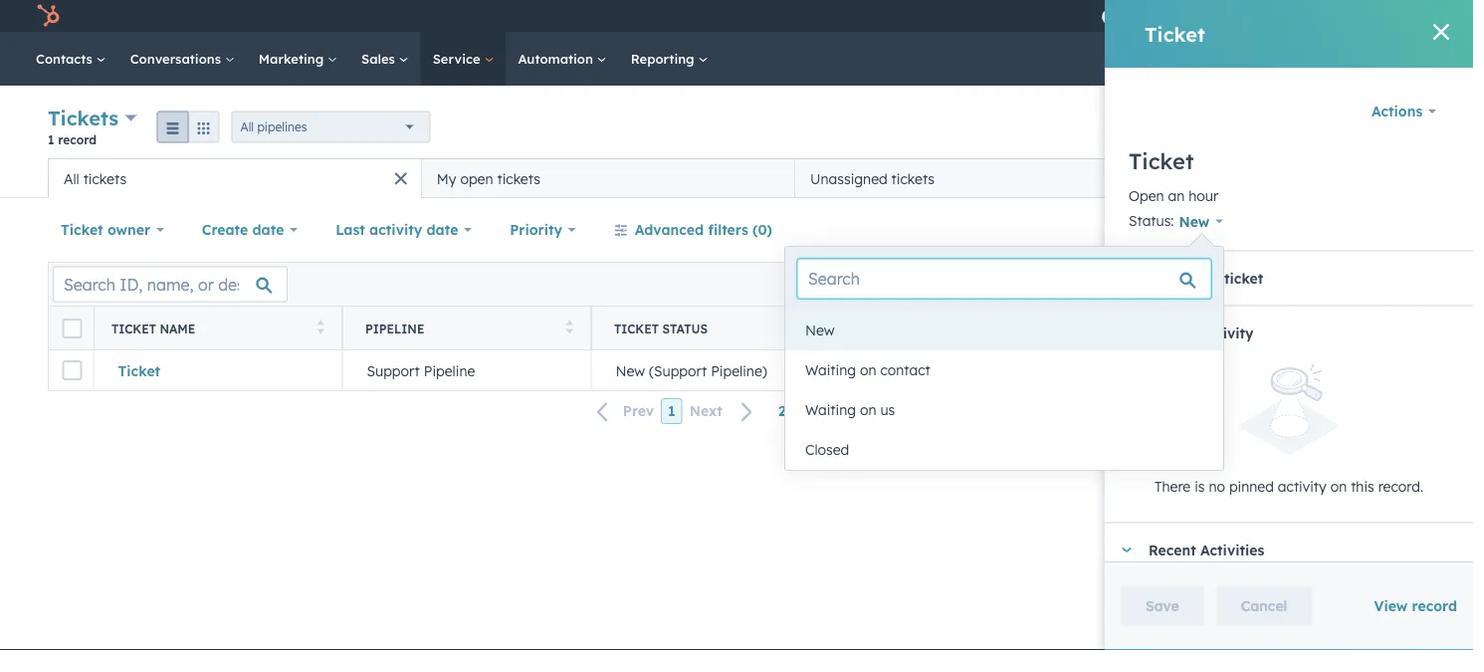 Task type: locate. For each thing, give the bounding box(es) containing it.
pipeline up support
[[365, 321, 425, 336]]

1 horizontal spatial this
[[1351, 477, 1375, 495]]

0 horizontal spatial press to sort. element
[[317, 320, 325, 337]]

tickets down 1 record
[[83, 170, 127, 187]]

record right view
[[1412, 597, 1458, 615]]

0 horizontal spatial activity
[[370, 221, 422, 238]]

1 waiting from the top
[[806, 361, 856, 379]]

on left us
[[860, 401, 877, 419]]

0 vertical spatial ticket
[[1378, 120, 1409, 135]]

hubspot link
[[24, 4, 75, 28]]

waiting inside button
[[806, 401, 856, 419]]

advanced
[[635, 221, 704, 238]]

ticket down actions
[[1378, 120, 1409, 135]]

add view (3/5)
[[1212, 169, 1314, 187]]

pipeline right support
[[424, 362, 475, 379]]

automation
[[518, 50, 597, 67]]

2 press to sort. element from the left
[[566, 320, 574, 337]]

0 horizontal spatial date
[[252, 221, 284, 238]]

last activity date button
[[323, 210, 485, 250]]

date down my
[[427, 221, 458, 238]]

tickets
[[83, 170, 127, 187], [497, 170, 541, 187], [892, 170, 935, 187]]

2 vertical spatial on
[[1331, 477, 1347, 495]]

pagination navigation
[[585, 398, 766, 425]]

new up prev on the bottom left of the page
[[616, 362, 645, 379]]

hubspot image
[[36, 4, 60, 28]]

sales
[[361, 50, 399, 67]]

notifications button
[[1311, 0, 1345, 32]]

1 for 1
[[668, 402, 676, 420]]

view record
[[1375, 597, 1458, 615]]

ticket left 'owner'
[[61, 221, 103, 238]]

prev
[[623, 402, 654, 420]]

close image
[[1434, 24, 1450, 40]]

pipelines
[[257, 119, 307, 134]]

1 vertical spatial create
[[202, 221, 248, 238]]

ticket owner button
[[48, 210, 177, 250]]

1 press to sort. element from the left
[[317, 320, 325, 337]]

contact
[[881, 361, 931, 379]]

0 horizontal spatial ticket
[[1225, 269, 1264, 287]]

1 vertical spatial ticket
[[1225, 269, 1264, 287]]

Search ID, name, or description search field
[[53, 266, 288, 302]]

0 horizontal spatial this
[[1195, 269, 1220, 287]]

recent activities
[[1149, 541, 1265, 559]]

today at 3:09 pm button
[[840, 350, 1089, 390]]

ticket status
[[614, 321, 708, 336]]

1 horizontal spatial press to sort. element
[[566, 320, 574, 337]]

activity
[[370, 221, 422, 238], [1201, 324, 1254, 342], [1278, 477, 1327, 495]]

activity inside dropdown button
[[1201, 324, 1254, 342]]

new down hour
[[1179, 212, 1210, 230]]

0 vertical spatial create
[[1337, 120, 1374, 135]]

1
[[48, 132, 54, 147], [668, 402, 676, 420]]

ticket left the name
[[112, 321, 156, 336]]

all inside all pipelines popup button
[[241, 119, 254, 134]]

1 right prev on the bottom left of the page
[[668, 402, 676, 420]]

1 for 1 record
[[48, 132, 54, 147]]

3 tickets from the left
[[892, 170, 935, 187]]

0 vertical spatial all
[[241, 119, 254, 134]]

1 vertical spatial new
[[806, 322, 835, 339]]

add view (3/5) button
[[1177, 158, 1339, 198]]

2 horizontal spatial press to sort. element
[[815, 320, 822, 337]]

waiting inside button
[[806, 361, 856, 379]]

list box
[[786, 311, 1224, 470]]

on
[[860, 361, 877, 379], [860, 401, 877, 419], [1331, 477, 1347, 495]]

1 date from the left
[[252, 221, 284, 238]]

2 horizontal spatial activity
[[1278, 477, 1327, 495]]

marketing
[[259, 50, 328, 67]]

2 vertical spatial activity
[[1278, 477, 1327, 495]]

1 vertical spatial on
[[860, 401, 877, 419]]

menu item
[[1193, 0, 1197, 32]]

prev button
[[585, 398, 661, 425]]

1 horizontal spatial date
[[427, 221, 458, 238]]

1 down tickets on the left top of the page
[[48, 132, 54, 147]]

0 vertical spatial this
[[1195, 269, 1220, 287]]

owner
[[107, 221, 150, 238]]

1 inside tickets "banner"
[[48, 132, 54, 147]]

on left record.
[[1331, 477, 1347, 495]]

3 press to sort. element from the left
[[815, 320, 822, 337]]

sales link
[[350, 32, 421, 86]]

on for contact
[[860, 361, 877, 379]]

view record link
[[1375, 597, 1458, 615]]

hour
[[1189, 187, 1219, 205]]

press to sort. image
[[317, 320, 325, 334], [815, 320, 822, 334]]

1 vertical spatial this
[[1351, 477, 1375, 495]]

date
[[252, 221, 284, 238], [427, 221, 458, 238]]

0 vertical spatial waiting
[[806, 361, 856, 379]]

0 horizontal spatial record
[[58, 132, 97, 147]]

on inside the waiting on contact button
[[860, 361, 877, 379]]

new
[[1179, 212, 1210, 230], [806, 322, 835, 339], [616, 362, 645, 379]]

export
[[1261, 277, 1298, 292]]

activity inside popup button
[[370, 221, 422, 238]]

open
[[1129, 187, 1165, 205]]

cancel button
[[1216, 586, 1313, 626]]

caret image
[[1121, 548, 1133, 553]]

contacts link
[[24, 32, 118, 86]]

actions
[[1372, 103, 1423, 120]]

activity for pinned
[[1201, 324, 1254, 342]]

create ticket
[[1337, 120, 1409, 135]]

menu containing apple
[[1087, 0, 1450, 32]]

marketplaces image
[[1211, 9, 1229, 27]]

create
[[1337, 120, 1374, 135], [202, 221, 248, 238]]

on for us
[[860, 401, 877, 419]]

0 horizontal spatial 1
[[48, 132, 54, 147]]

an
[[1168, 187, 1185, 205]]

pinned activity
[[1149, 324, 1254, 342]]

1 horizontal spatial tickets
[[497, 170, 541, 187]]

1 horizontal spatial all
[[241, 119, 254, 134]]

0 vertical spatial 1
[[48, 132, 54, 147]]

0 horizontal spatial create
[[202, 221, 248, 238]]

tickets right open
[[497, 170, 541, 187]]

0 horizontal spatial all
[[64, 170, 79, 187]]

25 per page button
[[766, 391, 888, 431]]

0 vertical spatial new
[[1179, 212, 1210, 230]]

bob builder image
[[1361, 7, 1379, 25]]

press to sort. element for pipeline
[[566, 320, 574, 337]]

ticket
[[1145, 21, 1206, 46], [1129, 147, 1194, 175], [61, 221, 103, 238], [112, 321, 156, 336], [614, 321, 659, 336], [118, 362, 160, 379]]

press to sort. element
[[317, 320, 325, 337], [566, 320, 574, 337], [815, 320, 822, 337]]

view
[[1375, 597, 1408, 615]]

recent activities button
[[1105, 523, 1454, 577]]

ticket up pinned activity dropdown button
[[1225, 269, 1264, 287]]

tickets right unassigned
[[892, 170, 935, 187]]

0 horizontal spatial new
[[616, 362, 645, 379]]

Search search field
[[798, 259, 1212, 299]]

1 vertical spatial 1
[[668, 402, 676, 420]]

1 vertical spatial pipeline
[[424, 362, 475, 379]]

all left the pipelines
[[241, 119, 254, 134]]

2 vertical spatial new
[[616, 362, 645, 379]]

1 horizontal spatial record
[[1412, 597, 1458, 615]]

tickets
[[48, 106, 119, 130]]

1 vertical spatial all
[[64, 170, 79, 187]]

upgrade image
[[1101, 9, 1119, 27]]

date inside the create date popup button
[[252, 221, 284, 238]]

0 horizontal spatial press to sort. image
[[317, 320, 325, 334]]

my
[[437, 170, 456, 187]]

create inside create ticket 'button'
[[1337, 120, 1374, 135]]

waiting on us button
[[786, 390, 1224, 430]]

support
[[367, 362, 420, 379]]

is
[[1195, 477, 1205, 495]]

2 horizontal spatial tickets
[[892, 170, 935, 187]]

this
[[1195, 269, 1220, 287], [1351, 477, 1375, 495]]

tickets banner
[[48, 104, 1426, 158]]

conversations link
[[118, 32, 247, 86]]

0 vertical spatial on
[[860, 361, 877, 379]]

1 horizontal spatial activity
[[1201, 324, 1254, 342]]

menu
[[1087, 0, 1450, 32]]

this right about
[[1195, 269, 1220, 287]]

1 press to sort. image from the left
[[317, 320, 325, 334]]

create down all tickets button
[[202, 221, 248, 238]]

2 horizontal spatial new
[[1179, 212, 1210, 230]]

create down actions
[[1337, 120, 1374, 135]]

this left record.
[[1351, 477, 1375, 495]]

0 vertical spatial activity
[[370, 221, 422, 238]]

activity inside alert
[[1278, 477, 1327, 495]]

create date
[[202, 221, 284, 238]]

pinned activity button
[[1105, 306, 1454, 360]]

add
[[1212, 169, 1239, 187]]

all inside all tickets button
[[64, 170, 79, 187]]

create inside the create date popup button
[[202, 221, 248, 238]]

1 vertical spatial activity
[[1201, 324, 1254, 342]]

record inside tickets "banner"
[[58, 132, 97, 147]]

service link
[[421, 32, 506, 86]]

1 inside button
[[668, 402, 676, 420]]

group
[[157, 111, 220, 143]]

closed button
[[786, 430, 1224, 470]]

open
[[460, 170, 493, 187]]

1 vertical spatial record
[[1412, 597, 1458, 615]]

2 date from the left
[[427, 221, 458, 238]]

1 vertical spatial waiting
[[806, 401, 856, 419]]

all down 1 record
[[64, 170, 79, 187]]

activity for last
[[370, 221, 422, 238]]

page
[[826, 402, 862, 420]]

0 horizontal spatial tickets
[[83, 170, 127, 187]]

1 horizontal spatial create
[[1337, 120, 1374, 135]]

2 waiting from the top
[[806, 401, 856, 419]]

create ticket button
[[1320, 112, 1426, 144]]

0 vertical spatial record
[[58, 132, 97, 147]]

1 horizontal spatial press to sort. image
[[815, 320, 822, 334]]

last activity date
[[336, 221, 458, 238]]

about
[[1149, 269, 1191, 287]]

ticket down ticket name
[[118, 362, 160, 379]]

there is no pinned activity on this record. alert
[[1125, 364, 1454, 498]]

reporting
[[631, 50, 698, 67]]

ticket
[[1378, 120, 1409, 135], [1225, 269, 1264, 287]]

date down all tickets button
[[252, 221, 284, 238]]

tickets inside button
[[892, 170, 935, 187]]

on inside the waiting on us button
[[860, 401, 877, 419]]

status
[[663, 321, 708, 336]]

1 horizontal spatial new
[[806, 322, 835, 339]]

new up waiting on contact
[[806, 322, 835, 339]]

settings image
[[1286, 8, 1304, 26]]

new (support pipeline)
[[616, 362, 767, 379]]

tickets for unassigned tickets
[[892, 170, 935, 187]]

1 tickets from the left
[[83, 170, 127, 187]]

on left contact
[[860, 361, 877, 379]]

priority
[[510, 221, 563, 238]]

save button
[[1121, 586, 1205, 626]]

1 horizontal spatial ticket
[[1378, 120, 1409, 135]]

at
[[908, 362, 922, 379]]

1 horizontal spatial 1
[[668, 402, 676, 420]]

record down tickets on the left top of the page
[[58, 132, 97, 147]]



Task type: describe. For each thing, give the bounding box(es) containing it.
ticket left marketplaces icon
[[1145, 21, 1206, 46]]

search image
[[1432, 52, 1446, 66]]

unassigned tickets
[[811, 170, 935, 187]]

advanced filters (0) button
[[601, 210, 786, 250]]

new button
[[1174, 208, 1237, 234]]

tickets button
[[48, 104, 137, 132]]

about this ticket
[[1149, 269, 1264, 287]]

status:
[[1129, 212, 1174, 230]]

waiting on contact button
[[786, 350, 1224, 390]]

record for 1 record
[[58, 132, 97, 147]]

activities
[[1201, 541, 1265, 559]]

support pipeline button
[[343, 350, 591, 390]]

unassigned
[[811, 170, 888, 187]]

waiting for waiting on contact
[[806, 361, 856, 379]]

1 button
[[661, 398, 683, 424]]

my open tickets
[[437, 170, 541, 187]]

priority button
[[497, 210, 589, 250]]

marketing link
[[247, 32, 350, 86]]

apple
[[1383, 7, 1418, 24]]

all pipelines button
[[232, 111, 431, 143]]

3:09
[[926, 362, 953, 379]]

tickets for all tickets
[[83, 170, 127, 187]]

about this ticket button
[[1105, 251, 1454, 305]]

ticket link
[[118, 362, 318, 379]]

all for all tickets
[[64, 170, 79, 187]]

my open tickets button
[[421, 158, 795, 198]]

notifications image
[[1319, 9, 1337, 27]]

pinned
[[1230, 477, 1274, 495]]

ticket inside 'button'
[[1378, 120, 1409, 135]]

2 press to sort. image from the left
[[815, 320, 822, 334]]

cancel
[[1241, 597, 1288, 615]]

create for create date
[[202, 221, 248, 238]]

waiting on contact
[[806, 361, 931, 379]]

this inside alert
[[1351, 477, 1375, 495]]

all tickets button
[[48, 158, 421, 198]]

pinned
[[1149, 324, 1197, 342]]

all for all pipelines
[[241, 119, 254, 134]]

today at 3:09 pm
[[865, 362, 977, 379]]

help button
[[1245, 0, 1278, 32]]

there
[[1155, 477, 1191, 495]]

next button
[[683, 398, 766, 425]]

ticket left status
[[614, 321, 659, 336]]

2 tickets from the left
[[497, 170, 541, 187]]

create date button
[[189, 210, 311, 250]]

view
[[1243, 169, 1275, 187]]

on inside there is no pinned activity on this record. alert
[[1331, 477, 1347, 495]]

upgrade
[[1123, 9, 1179, 26]]

unassigned tickets button
[[795, 158, 1169, 198]]

group inside tickets "banner"
[[157, 111, 220, 143]]

no
[[1209, 477, 1226, 495]]

today
[[865, 362, 904, 379]]

last
[[336, 221, 365, 238]]

pm
[[956, 362, 977, 379]]

new inside list box
[[806, 322, 835, 339]]

25
[[779, 402, 794, 420]]

next
[[690, 402, 723, 420]]

us
[[881, 401, 895, 419]]

(0)
[[753, 221, 773, 238]]

search button
[[1422, 42, 1456, 76]]

0 vertical spatial pipeline
[[365, 321, 425, 336]]

25 per page
[[779, 402, 862, 420]]

date inside last activity date popup button
[[427, 221, 458, 238]]

new inside popup button
[[1179, 212, 1210, 230]]

this inside dropdown button
[[1195, 269, 1220, 287]]

press to sort. image
[[566, 320, 574, 334]]

press to sort. element for ticket status
[[815, 320, 822, 337]]

ticket up open an hour
[[1129, 147, 1194, 175]]

export button
[[1248, 271, 1311, 297]]

conversations
[[130, 50, 225, 67]]

support pipeline
[[367, 362, 475, 379]]

contacts
[[36, 50, 96, 67]]

automation link
[[506, 32, 619, 86]]

reporting link
[[619, 32, 720, 86]]

waiting for waiting on us
[[806, 401, 856, 419]]

there is no pinned activity on this record.
[[1155, 477, 1424, 495]]

open an hour
[[1129, 187, 1219, 205]]

waiting on us
[[806, 401, 895, 419]]

new button
[[786, 311, 1224, 350]]

help image
[[1253, 9, 1270, 27]]

create for create ticket
[[1337, 120, 1374, 135]]

list box containing new
[[786, 311, 1224, 470]]

pipeline inside button
[[424, 362, 475, 379]]

ticket name
[[112, 321, 195, 336]]

new (support pipeline) button
[[591, 350, 840, 390]]

record for view record
[[1412, 597, 1458, 615]]

marketplaces button
[[1199, 0, 1241, 32]]

ticket inside popup button
[[61, 221, 103, 238]]

Search HubSpot search field
[[1194, 42, 1438, 76]]

ticket inside dropdown button
[[1225, 269, 1264, 287]]

(3/5)
[[1280, 169, 1314, 187]]

recent
[[1149, 541, 1197, 559]]

ticket owner
[[61, 221, 150, 238]]

all pipelines
[[241, 119, 307, 134]]

all tickets
[[64, 170, 127, 187]]

advanced filters (0)
[[635, 221, 773, 238]]



Task type: vqa. For each thing, say whether or not it's contained in the screenshot.
logo
no



